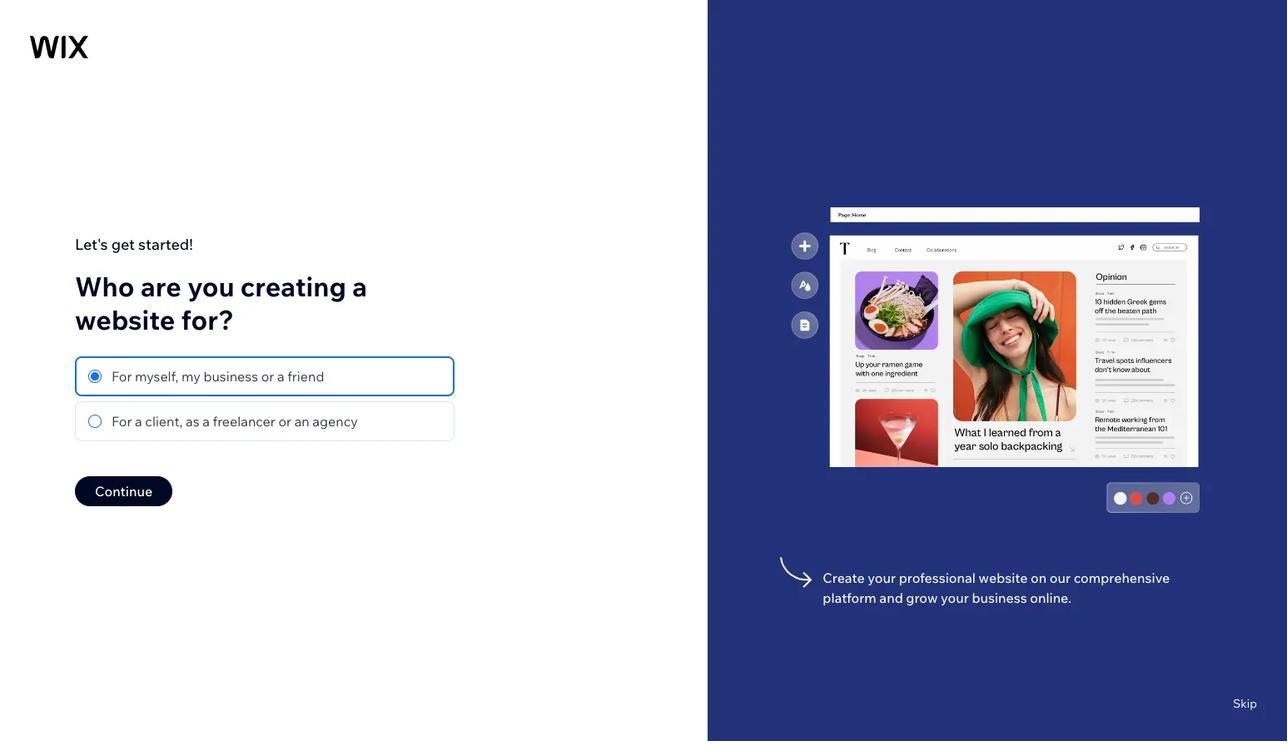 Task type: describe. For each thing, give the bounding box(es) containing it.
our
[[1050, 569, 1071, 586]]

continue
[[95, 483, 153, 500]]

get
[[111, 235, 135, 254]]

skip button
[[1233, 696, 1257, 711]]

you
[[187, 270, 234, 303]]

for for for myself, my business or a friend
[[112, 368, 132, 385]]

let's
[[75, 235, 108, 254]]

0 vertical spatial business
[[204, 368, 258, 385]]

1 vertical spatial or
[[278, 413, 291, 430]]

comprehensive
[[1074, 569, 1170, 586]]

professional
[[899, 569, 976, 586]]

0 horizontal spatial your
[[868, 569, 896, 586]]

an
[[294, 413, 310, 430]]

option group containing for myself, my business or a friend
[[75, 356, 455, 441]]

online.
[[1030, 589, 1072, 606]]

website inside who are you creating a website for?
[[75, 303, 175, 336]]

for?
[[181, 303, 234, 336]]

and
[[880, 589, 903, 606]]

freelancer
[[213, 413, 275, 430]]

are
[[141, 270, 181, 303]]

let's get started!
[[75, 235, 193, 254]]

who are you creating a website for?
[[75, 270, 367, 336]]



Task type: locate. For each thing, give the bounding box(es) containing it.
grow
[[906, 589, 938, 606]]

your down professional
[[941, 589, 969, 606]]

option group
[[75, 356, 455, 441]]

website left the on
[[979, 569, 1028, 586]]

create your professional website on our comprehensive platform and grow your business online.
[[823, 569, 1170, 606]]

0 vertical spatial your
[[868, 569, 896, 586]]

1 vertical spatial business
[[972, 589, 1027, 606]]

1 vertical spatial website
[[979, 569, 1028, 586]]

your up and
[[868, 569, 896, 586]]

0 vertical spatial for
[[112, 368, 132, 385]]

who
[[75, 270, 135, 303]]

1 for from the top
[[112, 368, 132, 385]]

1 vertical spatial for
[[112, 413, 132, 430]]

for myself, my business or a friend
[[112, 368, 324, 385]]

client,
[[145, 413, 183, 430]]

platform
[[823, 589, 877, 606]]

business left online.
[[972, 589, 1027, 606]]

create
[[823, 569, 865, 586]]

for left client,
[[112, 413, 132, 430]]

or left the 'friend'
[[261, 368, 274, 385]]

website inside the create your professional website on our comprehensive platform and grow your business online.
[[979, 569, 1028, 586]]

0 horizontal spatial website
[[75, 303, 175, 336]]

as
[[186, 413, 200, 430]]

skip
[[1233, 696, 1257, 711]]

on
[[1031, 569, 1047, 586]]

1 horizontal spatial or
[[278, 413, 291, 430]]

a
[[352, 270, 367, 303], [277, 368, 284, 385], [135, 413, 142, 430], [202, 413, 210, 430]]

continue button
[[75, 476, 173, 506]]

agency
[[313, 413, 358, 430]]

a left client,
[[135, 413, 142, 430]]

or
[[261, 368, 274, 385], [278, 413, 291, 430]]

friend
[[287, 368, 324, 385]]

website up myself,
[[75, 303, 175, 336]]

your
[[868, 569, 896, 586], [941, 589, 969, 606]]

a right as
[[202, 413, 210, 430]]

for left myself,
[[112, 368, 132, 385]]

or left an
[[278, 413, 291, 430]]

a left the 'friend'
[[277, 368, 284, 385]]

0 vertical spatial or
[[261, 368, 274, 385]]

a inside who are you creating a website for?
[[352, 270, 367, 303]]

business inside the create your professional website on our comprehensive platform and grow your business online.
[[972, 589, 1027, 606]]

creating
[[240, 270, 346, 303]]

myself,
[[135, 368, 179, 385]]

business
[[204, 368, 258, 385], [972, 589, 1027, 606]]

2 for from the top
[[112, 413, 132, 430]]

website
[[75, 303, 175, 336], [979, 569, 1028, 586]]

for a client, as a freelancer or an agency
[[112, 413, 358, 430]]

my
[[182, 368, 201, 385]]

started!
[[138, 235, 193, 254]]

1 horizontal spatial website
[[979, 569, 1028, 586]]

for for for a client, as a freelancer or an agency
[[112, 413, 132, 430]]

for
[[112, 368, 132, 385], [112, 413, 132, 430]]

0 horizontal spatial business
[[204, 368, 258, 385]]

1 vertical spatial your
[[941, 589, 969, 606]]

1 horizontal spatial your
[[941, 589, 969, 606]]

business right my
[[204, 368, 258, 385]]

0 horizontal spatial or
[[261, 368, 274, 385]]

1 horizontal spatial business
[[972, 589, 1027, 606]]

0 vertical spatial website
[[75, 303, 175, 336]]

a right creating
[[352, 270, 367, 303]]



Task type: vqa. For each thing, say whether or not it's contained in the screenshot.
PASS to the right
no



